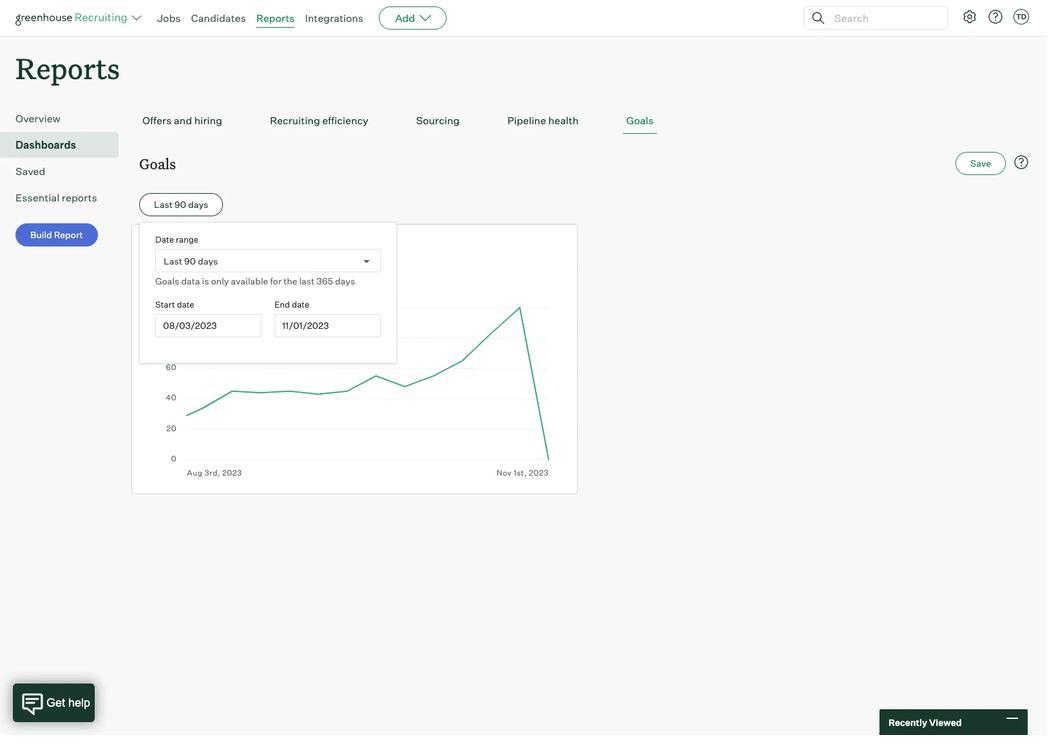 Task type: describe. For each thing, give the bounding box(es) containing it.
td
[[1016, 12, 1027, 21]]

in link
[[180, 235, 195, 255]]

stage link
[[195, 235, 232, 255]]

overview
[[15, 112, 60, 125]]

end date
[[275, 300, 309, 310]]

the
[[284, 276, 297, 287]]

1 vertical spatial last 90 days
[[164, 256, 218, 267]]

candidates link
[[191, 12, 246, 24]]

save button
[[956, 152, 1006, 175]]

range
[[176, 235, 198, 245]]

start
[[155, 300, 175, 310]]

pipeline health button
[[504, 108, 582, 134]]

save
[[971, 158, 991, 169]]

47%
[[160, 264, 192, 284]]

add button
[[379, 6, 447, 30]]

last 90 days button
[[139, 193, 223, 217]]

report
[[54, 230, 83, 240]]

build report
[[30, 230, 83, 240]]

last 90 days inside button
[[154, 199, 208, 210]]

recruiting efficiency button
[[267, 108, 372, 134]]

hiring
[[194, 114, 222, 127]]

essential reports link
[[15, 190, 113, 206]]

offers and hiring
[[142, 114, 222, 127]]

greenhouse recruiting image
[[15, 10, 131, 26]]

last inside button
[[154, 199, 173, 210]]

date for end date
[[292, 300, 309, 310]]

integrations
[[305, 12, 364, 24]]

build report button
[[15, 224, 98, 247]]

reports link
[[256, 12, 295, 24]]

only
[[211, 276, 229, 287]]

essential
[[15, 192, 60, 204]]

start date
[[155, 300, 194, 310]]

1 vertical spatial 90
[[184, 256, 196, 267]]

jobs link
[[157, 12, 181, 24]]

1 vertical spatial last
[[164, 256, 182, 267]]

goals inside button
[[626, 114, 654, 127]]

Search text field
[[831, 9, 936, 27]]

90 inside button
[[175, 199, 186, 210]]

health
[[548, 114, 579, 127]]

pipeline
[[507, 114, 546, 127]]

11/01/2023
[[282, 320, 329, 331]]

viewed
[[929, 718, 962, 729]]

xychart image
[[160, 304, 549, 478]]

efficiency
[[322, 114, 368, 127]]

recently viewed
[[889, 718, 962, 729]]

recruiting efficiency
[[270, 114, 368, 127]]

recruiting
[[270, 114, 320, 127]]

dashboards link
[[15, 137, 113, 153]]

add
[[395, 12, 415, 24]]

1 vertical spatial days
[[198, 256, 218, 267]]

configure image
[[962, 9, 978, 24]]



Task type: locate. For each thing, give the bounding box(es) containing it.
0 vertical spatial last
[[154, 199, 173, 210]]

0 vertical spatial reports
[[256, 12, 295, 24]]

and
[[174, 114, 192, 127]]

goals
[[626, 114, 654, 127], [139, 154, 176, 173], [155, 276, 179, 287]]

last 90 days
[[154, 199, 208, 210], [164, 256, 218, 267]]

faq image
[[1014, 155, 1029, 170]]

goals data is only available for the last 365 days
[[155, 276, 355, 287]]

reports
[[256, 12, 295, 24], [15, 49, 120, 87]]

365
[[317, 276, 333, 287]]

reports right 'candidates'
[[256, 12, 295, 24]]

offers
[[142, 114, 172, 127]]

reports
[[62, 192, 97, 204]]

2 vertical spatial goals
[[155, 276, 179, 287]]

pipeline health
[[507, 114, 579, 127]]

last up date at the top of page
[[154, 199, 173, 210]]

0 vertical spatial goals
[[626, 114, 654, 127]]

0 vertical spatial 90
[[175, 199, 186, 210]]

90 down in link
[[184, 256, 196, 267]]

reports down greenhouse recruiting image
[[15, 49, 120, 87]]

integrations link
[[305, 12, 364, 24]]

essential reports
[[15, 192, 97, 204]]

date range
[[155, 235, 198, 245]]

goals button
[[623, 108, 657, 134]]

days
[[188, 199, 208, 210], [198, 256, 218, 267], [335, 276, 355, 287]]

td button
[[1011, 6, 1032, 27]]

90 up date range
[[175, 199, 186, 210]]

saved
[[15, 165, 45, 178]]

for
[[270, 276, 282, 287]]

0 horizontal spatial reports
[[15, 49, 120, 87]]

1 date from the left
[[177, 300, 194, 310]]

days inside button
[[188, 199, 208, 210]]

date right end
[[292, 300, 309, 310]]

1 vertical spatial reports
[[15, 49, 120, 87]]

0 vertical spatial last 90 days
[[154, 199, 208, 210]]

end
[[275, 300, 290, 310]]

sourcing
[[416, 114, 460, 127]]

is
[[202, 276, 209, 287]]

time link
[[142, 235, 180, 255]]

date
[[177, 300, 194, 310], [292, 300, 309, 310]]

date
[[155, 235, 174, 245]]

1 vertical spatial goals
[[139, 154, 176, 173]]

tab list
[[139, 108, 1032, 134]]

td button
[[1014, 9, 1029, 24]]

jobs
[[157, 12, 181, 24]]

time in
[[142, 236, 195, 253]]

0 vertical spatial days
[[188, 199, 208, 210]]

date for start date
[[177, 300, 194, 310]]

last 90 days up date range
[[154, 199, 208, 210]]

90
[[175, 199, 186, 210], [184, 256, 196, 267]]

dashboards
[[15, 139, 76, 152]]

recently
[[889, 718, 927, 729]]

in
[[180, 236, 192, 253]]

last 90 days down in link
[[164, 256, 218, 267]]

overview link
[[15, 111, 113, 126]]

stage
[[195, 236, 232, 253]]

days right 365
[[335, 276, 355, 287]]

time
[[142, 236, 177, 253]]

last
[[299, 276, 315, 287]]

sourcing button
[[413, 108, 463, 134]]

date right start
[[177, 300, 194, 310]]

tab list containing offers and hiring
[[139, 108, 1032, 134]]

1 horizontal spatial date
[[292, 300, 309, 310]]

last
[[154, 199, 173, 210], [164, 256, 182, 267]]

08/03/2023
[[163, 320, 217, 331]]

available
[[231, 276, 268, 287]]

1 horizontal spatial reports
[[256, 12, 295, 24]]

data
[[181, 276, 200, 287]]

saved link
[[15, 164, 113, 179]]

2 vertical spatial days
[[335, 276, 355, 287]]

build
[[30, 230, 52, 240]]

candidates
[[191, 12, 246, 24]]

2 date from the left
[[292, 300, 309, 310]]

days down stage link
[[198, 256, 218, 267]]

last down time in
[[164, 256, 182, 267]]

days up range
[[188, 199, 208, 210]]

offers and hiring button
[[139, 108, 225, 134]]

0 horizontal spatial date
[[177, 300, 194, 310]]



Task type: vqa. For each thing, say whether or not it's contained in the screenshot.
middle goals
yes



